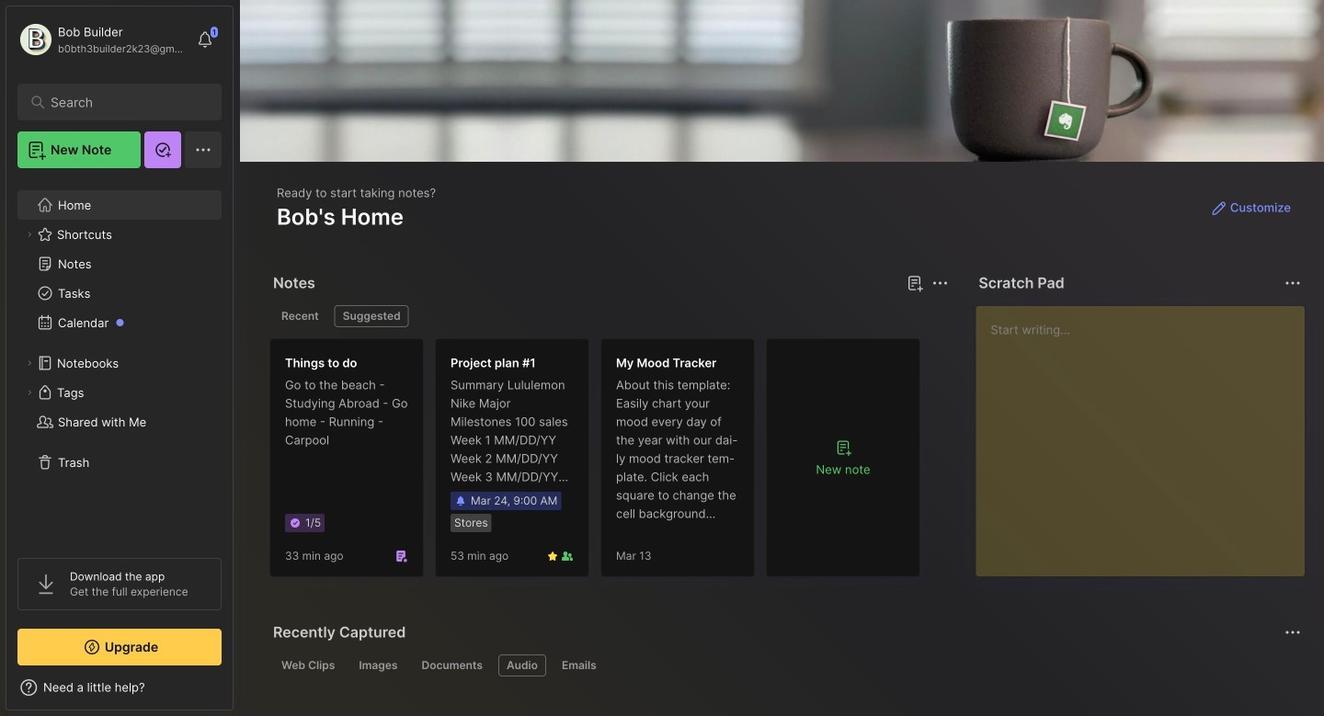 Task type: vqa. For each thing, say whether or not it's contained in the screenshot.
Expand Tags image at the left of page
yes



Task type: describe. For each thing, give the bounding box(es) containing it.
expand tags image
[[24, 387, 35, 398]]

more actions image
[[930, 272, 952, 294]]

none search field inside the main element
[[51, 91, 197, 113]]

1 more actions field from the left
[[928, 271, 954, 296]]

main element
[[0, 0, 239, 717]]

2 tab list from the top
[[273, 655, 1299, 677]]

1 tab list from the top
[[273, 305, 946, 328]]

Search text field
[[51, 94, 197, 111]]



Task type: locate. For each thing, give the bounding box(es) containing it.
tab
[[273, 305, 327, 328], [335, 305, 409, 328], [273, 655, 343, 677], [351, 655, 406, 677], [414, 655, 491, 677], [499, 655, 546, 677], [554, 655, 605, 677]]

tree
[[6, 179, 233, 542]]

0 horizontal spatial more actions field
[[928, 271, 954, 296]]

tab list
[[273, 305, 946, 328], [273, 655, 1299, 677]]

click to collapse image
[[232, 683, 246, 705]]

1 vertical spatial tab list
[[273, 655, 1299, 677]]

0 vertical spatial tab list
[[273, 305, 946, 328]]

1 horizontal spatial more actions field
[[1281, 271, 1307, 296]]

2 more actions field from the left
[[1281, 271, 1307, 296]]

more actions image
[[1283, 272, 1305, 294]]

WHAT'S NEW field
[[6, 674, 233, 703]]

None search field
[[51, 91, 197, 113]]

expand notebooks image
[[24, 358, 35, 369]]

tree inside the main element
[[6, 179, 233, 542]]

Account field
[[17, 21, 188, 58]]

Start writing… text field
[[991, 306, 1305, 562]]

More actions field
[[928, 271, 954, 296], [1281, 271, 1307, 296]]

row group
[[270, 339, 932, 589]]



